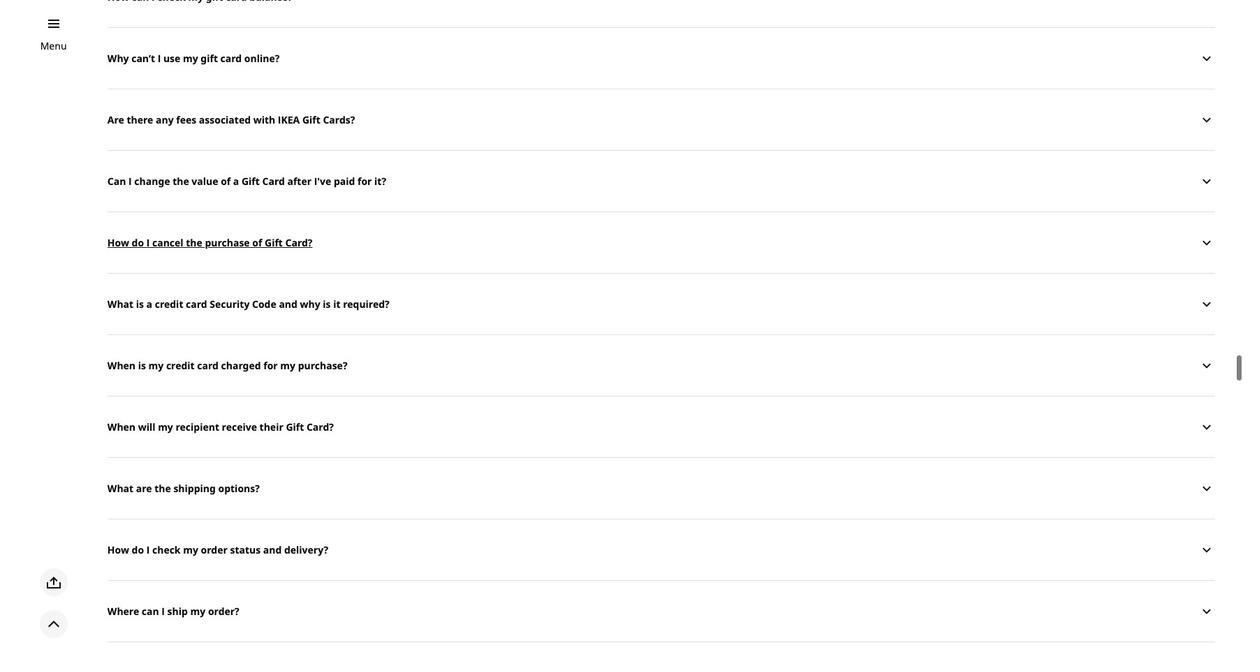 Task type: describe. For each thing, give the bounding box(es) containing it.
what are the shipping options?
[[107, 481, 260, 494]]

gift for card
[[242, 174, 260, 187]]

gift
[[201, 51, 218, 64]]

it
[[333, 297, 340, 310]]

for inside dropdown button
[[263, 358, 278, 371]]

menu
[[40, 39, 67, 52]]

menu button
[[40, 38, 67, 54]]

i right can
[[129, 174, 132, 187]]

value
[[192, 174, 218, 187]]

my left order
[[183, 542, 198, 556]]

and for delivery?
[[263, 542, 282, 556]]

credit for a
[[155, 297, 183, 310]]

why
[[300, 297, 320, 310]]

are there any fees associated with ikea gift cards? button
[[107, 88, 1215, 150]]

when for when is my credit card charged for my purchase?
[[107, 358, 136, 371]]

can
[[107, 174, 126, 187]]

for inside dropdown button
[[358, 174, 372, 187]]

my right ship at bottom left
[[190, 604, 205, 617]]

0 horizontal spatial of
[[221, 174, 231, 187]]

0 vertical spatial the
[[173, 174, 189, 187]]

cancel
[[152, 235, 183, 248]]

my left purchase?
[[280, 358, 295, 371]]

i've
[[314, 174, 331, 187]]

gift for cards?
[[302, 112, 320, 126]]

check
[[152, 542, 181, 556]]

receive
[[222, 420, 257, 433]]

where can i ship my order?
[[107, 604, 239, 617]]

what is a credit card security code and why is it required? button
[[107, 273, 1215, 334]]

order
[[201, 542, 228, 556]]

i for check
[[146, 542, 150, 556]]

1 horizontal spatial of
[[252, 235, 262, 248]]

i for cancel
[[146, 235, 150, 248]]

it?
[[374, 174, 386, 187]]

can i change the value of a gift card after i've paid for it? button
[[107, 150, 1215, 211]]

code
[[252, 297, 276, 310]]

what are the shipping options? button
[[107, 457, 1215, 518]]

0 vertical spatial card?
[[285, 235, 313, 248]]

how for how do i check my order status and delivery?
[[107, 542, 129, 556]]

and for why
[[279, 297, 297, 310]]

can i change the value of a gift card after i've paid for it?
[[107, 174, 386, 187]]

why can't i use my gift card online? button
[[107, 27, 1215, 88]]

what is a credit card security code and why is it required?
[[107, 297, 390, 310]]

fees
[[176, 112, 196, 126]]

a inside dropdown button
[[233, 174, 239, 187]]

options?
[[218, 481, 260, 494]]

are there any fees associated with ikea gift cards?
[[107, 112, 355, 126]]

credit for my
[[166, 358, 195, 371]]

a inside "dropdown button"
[[146, 297, 152, 310]]

when for when will my recipient receive their gift card?
[[107, 420, 136, 433]]

order?
[[208, 604, 239, 617]]

1 vertical spatial the
[[186, 235, 202, 248]]

why
[[107, 51, 129, 64]]

is for what is a credit card security code and why is it required?
[[136, 297, 144, 310]]

when is my credit card charged for my purchase?
[[107, 358, 347, 371]]

shipping
[[173, 481, 216, 494]]

how do i cancel the purchase of gift card? button
[[107, 211, 1215, 273]]

delivery?
[[284, 542, 328, 556]]

are
[[107, 112, 124, 126]]

how for how do i cancel the purchase of gift card?
[[107, 235, 129, 248]]

online?
[[244, 51, 280, 64]]



Task type: vqa. For each thing, say whether or not it's contained in the screenshot.
left shelving "image"
no



Task type: locate. For each thing, give the bounding box(es) containing it.
change
[[134, 174, 170, 187]]

can't
[[131, 51, 155, 64]]

card
[[262, 174, 285, 187]]

1 vertical spatial and
[[263, 542, 282, 556]]

my up will
[[148, 358, 164, 371]]

when inside when will my recipient receive their gift card? dropdown button
[[107, 420, 136, 433]]

any
[[156, 112, 174, 126]]

1 vertical spatial card?
[[307, 420, 334, 433]]

gift
[[302, 112, 320, 126], [242, 174, 260, 187], [265, 235, 283, 248], [286, 420, 304, 433]]

required?
[[343, 297, 390, 310]]

after
[[287, 174, 311, 187]]

card inside dropdown button
[[197, 358, 219, 371]]

0 vertical spatial for
[[358, 174, 372, 187]]

0 vertical spatial when
[[107, 358, 136, 371]]

0 vertical spatial of
[[221, 174, 231, 187]]

for right charged
[[263, 358, 278, 371]]

status
[[230, 542, 261, 556]]

and inside dropdown button
[[263, 542, 282, 556]]

2 do from the top
[[132, 542, 144, 556]]

security
[[210, 297, 250, 310]]

when
[[107, 358, 136, 371], [107, 420, 136, 433]]

2 vertical spatial the
[[154, 481, 171, 494]]

1 do from the top
[[132, 235, 144, 248]]

do
[[132, 235, 144, 248], [132, 542, 144, 556]]

are
[[136, 481, 152, 494]]

card right "gift"
[[220, 51, 242, 64]]

of
[[221, 174, 231, 187], [252, 235, 262, 248]]

associated
[[199, 112, 251, 126]]

gift inside dropdown button
[[302, 112, 320, 126]]

there
[[127, 112, 153, 126]]

ikea
[[278, 112, 300, 126]]

1 vertical spatial a
[[146, 297, 152, 310]]

2 how from the top
[[107, 542, 129, 556]]

1 horizontal spatial for
[[358, 174, 372, 187]]

1 vertical spatial do
[[132, 542, 144, 556]]

is inside dropdown button
[[138, 358, 146, 371]]

0 vertical spatial do
[[132, 235, 144, 248]]

credit inside "dropdown button"
[[155, 297, 183, 310]]

card
[[220, 51, 242, 64], [186, 297, 207, 310], [197, 358, 219, 371]]

credit inside dropdown button
[[166, 358, 195, 371]]

1 horizontal spatial a
[[233, 174, 239, 187]]

gift right ikea
[[302, 112, 320, 126]]

do for check
[[132, 542, 144, 556]]

of right purchase
[[252, 235, 262, 248]]

1 how from the top
[[107, 235, 129, 248]]

ship
[[167, 604, 188, 617]]

a down cancel
[[146, 297, 152, 310]]

can
[[142, 604, 159, 617]]

i left check
[[146, 542, 150, 556]]

is
[[136, 297, 144, 310], [323, 297, 331, 310], [138, 358, 146, 371]]

i left cancel
[[146, 235, 150, 248]]

do left check
[[132, 542, 144, 556]]

purchase?
[[298, 358, 347, 371]]

1 vertical spatial for
[[263, 358, 278, 371]]

where can i ship my order? button
[[107, 580, 1215, 641]]

2 what from the top
[[107, 481, 133, 494]]

and left why
[[279, 297, 297, 310]]

when is my credit card charged for my purchase? button
[[107, 334, 1215, 395]]

of right value
[[221, 174, 231, 187]]

1 vertical spatial of
[[252, 235, 262, 248]]

card for charged
[[197, 358, 219, 371]]

where
[[107, 604, 139, 617]]

their
[[259, 420, 283, 433]]

the right the are
[[154, 481, 171, 494]]

2 when from the top
[[107, 420, 136, 433]]

the
[[173, 174, 189, 187], [186, 235, 202, 248], [154, 481, 171, 494]]

when inside when is my credit card charged for my purchase? dropdown button
[[107, 358, 136, 371]]

0 vertical spatial a
[[233, 174, 239, 187]]

1 vertical spatial card
[[186, 297, 207, 310]]

purchase
[[205, 235, 250, 248]]

and
[[279, 297, 297, 310], [263, 542, 282, 556]]

0 horizontal spatial a
[[146, 297, 152, 310]]

when will my recipient receive their gift card? button
[[107, 395, 1215, 457]]

how
[[107, 235, 129, 248], [107, 542, 129, 556]]

gift right purchase
[[265, 235, 283, 248]]

do left cancel
[[132, 235, 144, 248]]

use
[[163, 51, 180, 64]]

i for use
[[158, 51, 161, 64]]

i
[[158, 51, 161, 64], [129, 174, 132, 187], [146, 235, 150, 248], [146, 542, 150, 556], [162, 604, 165, 617]]

gift right their
[[286, 420, 304, 433]]

i for ship
[[162, 604, 165, 617]]

card inside dropdown button
[[220, 51, 242, 64]]

for left it?
[[358, 174, 372, 187]]

recipient
[[176, 420, 219, 433]]

card?
[[285, 235, 313, 248], [307, 420, 334, 433]]

with
[[253, 112, 275, 126]]

my right use
[[183, 51, 198, 64]]

the left value
[[173, 174, 189, 187]]

paid
[[334, 174, 355, 187]]

how inside how do i check my order status and delivery? dropdown button
[[107, 542, 129, 556]]

why can't i use my gift card online?
[[107, 51, 280, 64]]

will
[[138, 420, 155, 433]]

and inside "dropdown button"
[[279, 297, 297, 310]]

i right "can" on the bottom
[[162, 604, 165, 617]]

my right will
[[158, 420, 173, 433]]

what inside "dropdown button"
[[107, 297, 133, 310]]

how do i check my order status and delivery?
[[107, 542, 328, 556]]

card left charged
[[197, 358, 219, 371]]

card? right their
[[307, 420, 334, 433]]

1 when from the top
[[107, 358, 136, 371]]

0 vertical spatial what
[[107, 297, 133, 310]]

what inside dropdown button
[[107, 481, 133, 494]]

a right value
[[233, 174, 239, 187]]

i left use
[[158, 51, 161, 64]]

1 vertical spatial what
[[107, 481, 133, 494]]

0 vertical spatial card
[[220, 51, 242, 64]]

2 vertical spatial card
[[197, 358, 219, 371]]

card? down the after
[[285, 235, 313, 248]]

what
[[107, 297, 133, 310], [107, 481, 133, 494]]

credit
[[155, 297, 183, 310], [166, 358, 195, 371]]

gift left card
[[242, 174, 260, 187]]

how left check
[[107, 542, 129, 556]]

0 vertical spatial and
[[279, 297, 297, 310]]

and right status
[[263, 542, 282, 556]]

is for when is my credit card charged for my purchase?
[[138, 358, 146, 371]]

1 what from the top
[[107, 297, 133, 310]]

credit left security
[[155, 297, 183, 310]]

when will my recipient receive their gift card?
[[107, 420, 334, 433]]

how left cancel
[[107, 235, 129, 248]]

do for cancel
[[132, 235, 144, 248]]

what for what are the shipping options?
[[107, 481, 133, 494]]

the right cancel
[[186, 235, 202, 248]]

1 vertical spatial how
[[107, 542, 129, 556]]

for
[[358, 174, 372, 187], [263, 358, 278, 371]]

a
[[233, 174, 239, 187], [146, 297, 152, 310]]

gift for card?
[[265, 235, 283, 248]]

charged
[[221, 358, 261, 371]]

0 vertical spatial how
[[107, 235, 129, 248]]

0 vertical spatial credit
[[155, 297, 183, 310]]

card inside "dropdown button"
[[186, 297, 207, 310]]

how inside 'how do i cancel the purchase of gift card?' dropdown button
[[107, 235, 129, 248]]

credit left charged
[[166, 358, 195, 371]]

what for what is a credit card security code and why is it required?
[[107, 297, 133, 310]]

card left security
[[186, 297, 207, 310]]

0 horizontal spatial for
[[263, 358, 278, 371]]

card for security
[[186, 297, 207, 310]]

how do i check my order status and delivery? button
[[107, 518, 1215, 580]]

my
[[183, 51, 198, 64], [148, 358, 164, 371], [280, 358, 295, 371], [158, 420, 173, 433], [183, 542, 198, 556], [190, 604, 205, 617]]

1 vertical spatial when
[[107, 420, 136, 433]]

1 vertical spatial credit
[[166, 358, 195, 371]]

cards?
[[323, 112, 355, 126]]

how do i cancel the purchase of gift card?
[[107, 235, 313, 248]]



